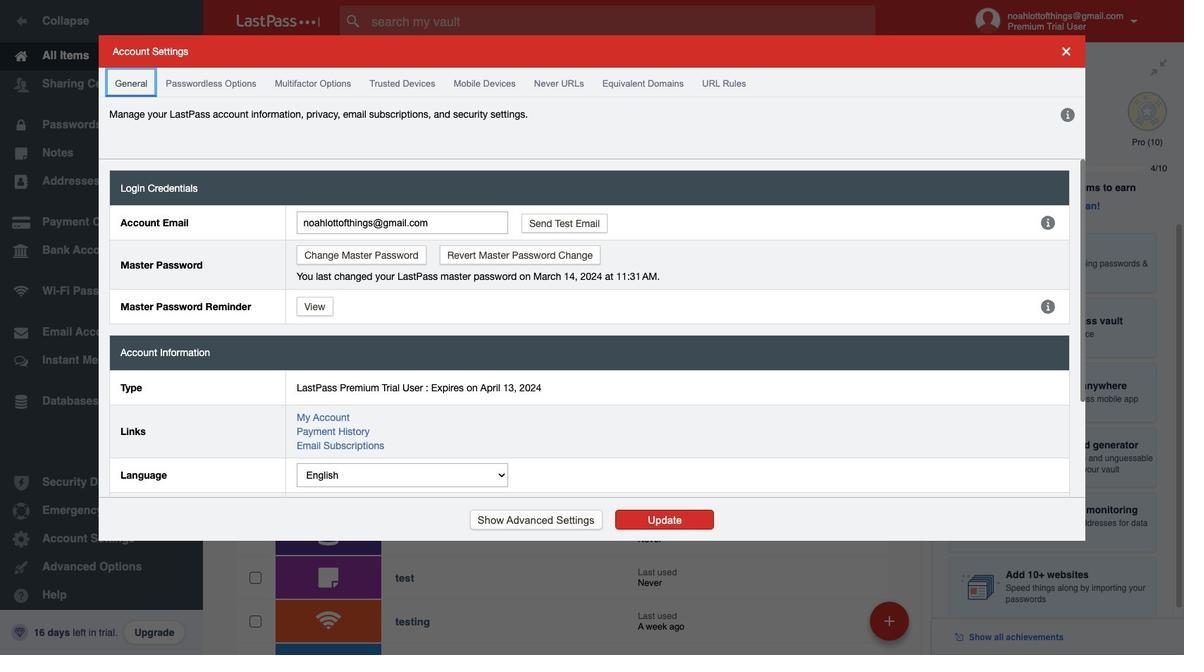 Task type: vqa. For each thing, say whether or not it's contained in the screenshot.
CARET RIGHT Image
no



Task type: describe. For each thing, give the bounding box(es) containing it.
main navigation navigation
[[0, 0, 203, 655]]

lastpass image
[[237, 15, 320, 27]]

new item navigation
[[865, 597, 918, 655]]

new item image
[[885, 616, 895, 626]]



Task type: locate. For each thing, give the bounding box(es) containing it.
vault options navigation
[[203, 42, 932, 85]]

Search search field
[[340, 6, 903, 37]]

search my vault text field
[[340, 6, 903, 37]]



